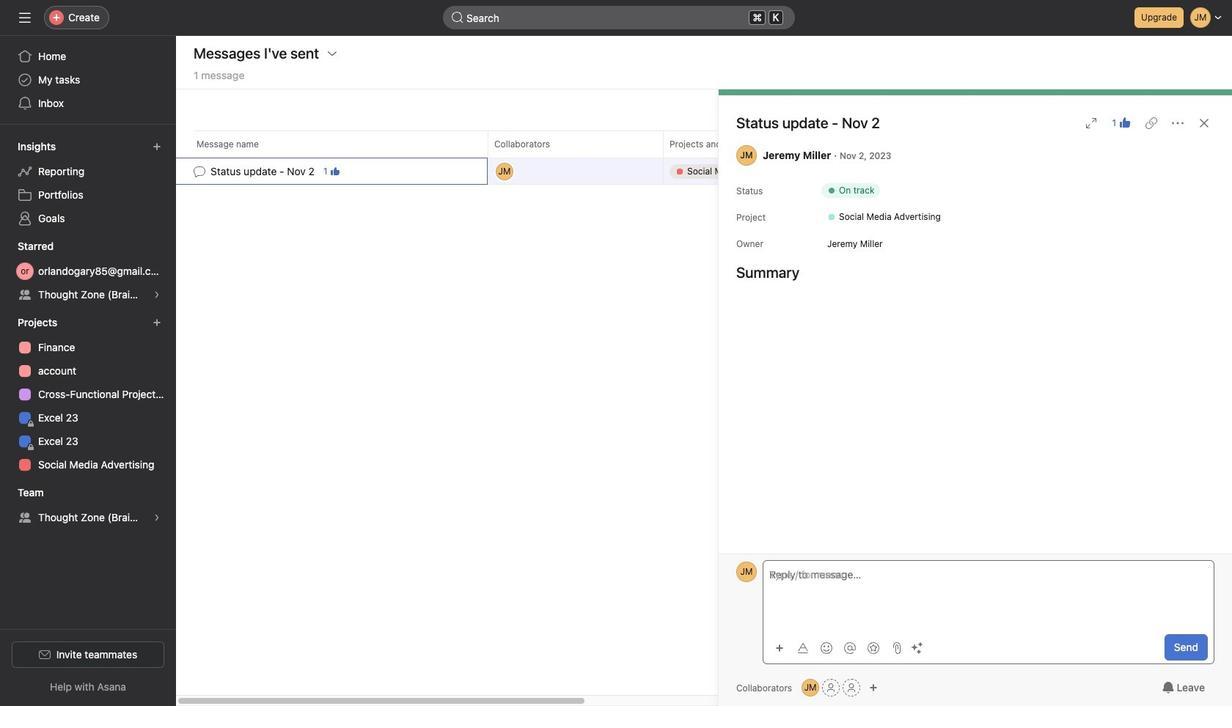 Task type: locate. For each thing, give the bounding box(es) containing it.
0 vertical spatial jm image
[[741, 145, 753, 166]]

attach a file or paste an image image
[[891, 642, 903, 654]]

1 vertical spatial 1 like. you liked this task image
[[331, 167, 339, 176]]

close this status update image
[[1199, 117, 1211, 129]]

row
[[176, 131, 893, 158], [176, 157, 893, 186], [194, 157, 875, 158]]

new insights image
[[153, 142, 161, 151]]

at mention image
[[844, 642, 856, 654]]

starred element
[[0, 233, 176, 310]]

projects element
[[0, 310, 176, 480]]

teams element
[[0, 480, 176, 533]]

cell
[[663, 158, 839, 185]]

1 like. you liked this task image
[[1120, 117, 1131, 129], [331, 167, 339, 176]]

tree grid
[[176, 157, 893, 186]]

0 vertical spatial 1 like. you liked this task image
[[1120, 117, 1131, 129]]

Search tasks, projects, and more text field
[[443, 6, 795, 29]]

1 like. you liked this task image inside conversation name for status update - nov 2 cell
[[331, 167, 339, 176]]

None field
[[443, 6, 795, 29]]

copy link image
[[1146, 117, 1158, 129]]

jm image
[[805, 679, 817, 697]]

or image
[[21, 263, 29, 280]]

2 jm image from the top
[[741, 562, 753, 583]]

jm image
[[741, 145, 753, 166], [741, 562, 753, 583]]

new project or portfolio image
[[153, 318, 161, 327]]

column header
[[194, 131, 492, 158], [488, 131, 668, 158]]

1 vertical spatial jm image
[[741, 562, 753, 583]]

toolbar
[[770, 637, 928, 658]]

0 horizontal spatial 1 like. you liked this task image
[[331, 167, 339, 176]]

prominent image
[[452, 12, 464, 23]]



Task type: vqa. For each thing, say whether or not it's contained in the screenshot.
to inside the Button
no



Task type: describe. For each thing, give the bounding box(es) containing it.
see details, thought zone (brainstorm space) image
[[153, 514, 161, 522]]

more actions image
[[1172, 117, 1184, 129]]

see details, thought zone (brainstorm space) image
[[153, 291, 161, 299]]

insights element
[[0, 134, 176, 233]]

add or remove collaborators image
[[870, 684, 878, 693]]

conversation name for status update - nov 2 cell
[[176, 158, 488, 185]]

full screen image
[[1086, 117, 1098, 129]]

ai assist options (upgrade) image
[[912, 642, 924, 654]]

2 column header from the left
[[488, 131, 668, 158]]

1 column header from the left
[[194, 131, 492, 158]]

actions image
[[327, 48, 338, 59]]

appreciations image
[[868, 642, 880, 654]]

1 jm image from the top
[[741, 145, 753, 166]]

global element
[[0, 36, 176, 124]]

1 horizontal spatial 1 like. you liked this task image
[[1120, 117, 1131, 129]]

hide sidebar image
[[19, 12, 31, 23]]



